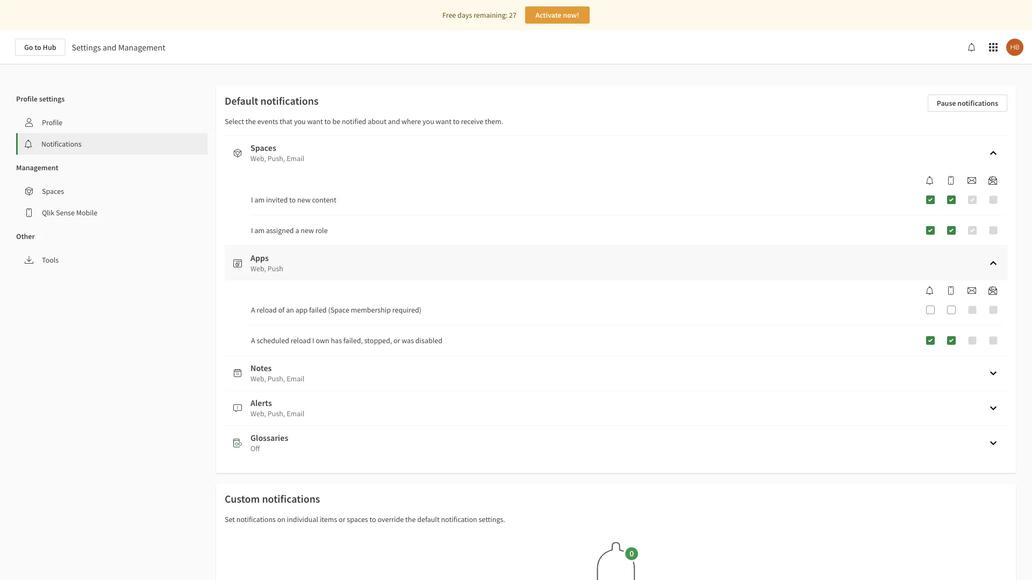 Task type: describe. For each thing, give the bounding box(es) containing it.
0 horizontal spatial the
[[246, 117, 256, 126]]

items
[[320, 515, 337, 525]]

notifications
[[41, 139, 81, 149]]

web, for alerts
[[251, 409, 266, 419]]

invited
[[266, 195, 288, 205]]

membership
[[351, 305, 391, 315]]

go to hub link
[[15, 39, 65, 56]]

i am assigned a new role
[[251, 226, 328, 236]]

push notifications in qlik sense mobile element for i am assigned a new role
[[943, 176, 960, 185]]

1 vertical spatial the
[[406, 515, 416, 525]]

has
[[331, 336, 342, 346]]

settings
[[72, 42, 101, 53]]

pause notifications button
[[928, 95, 1008, 112]]

qlik sense mobile
[[42, 208, 97, 218]]

pause notifications
[[937, 98, 999, 108]]

role
[[316, 226, 328, 236]]

free
[[443, 10, 456, 20]]

tools
[[42, 255, 59, 265]]

2 you from the left
[[423, 117, 434, 126]]

27
[[509, 10, 517, 20]]

(space
[[328, 305, 350, 315]]

free days remaining: 27
[[443, 10, 517, 20]]

spaces
[[347, 515, 368, 525]]

settings and management
[[72, 42, 165, 53]]

spaces link
[[16, 181, 208, 202]]

apps
[[251, 253, 269, 264]]

push, for alerts
[[268, 409, 285, 419]]

go to hub
[[24, 42, 56, 52]]

a reload of an app failed (space membership required)
[[251, 305, 422, 315]]

days
[[458, 10, 472, 20]]

notification
[[441, 515, 477, 525]]

be
[[333, 117, 341, 126]]

0 horizontal spatial management
[[16, 163, 58, 173]]

notifications when using qlik sense in a browser element for i am assigned a new role
[[922, 176, 939, 185]]

notes web, push, email
[[251, 363, 305, 384]]

stopped,
[[364, 336, 392, 346]]

override
[[378, 515, 404, 525]]

profile for profile
[[42, 118, 63, 127]]

0 vertical spatial management
[[118, 42, 165, 53]]

failed,
[[344, 336, 363, 346]]

glossaries
[[251, 433, 288, 444]]

about
[[368, 117, 387, 126]]

now!
[[563, 10, 580, 20]]

activate now!
[[536, 10, 580, 20]]

of
[[278, 305, 285, 315]]

notifications sent to your email element for a scheduled reload i own has failed, stopped, or was disabled
[[964, 287, 981, 295]]

am for assigned
[[255, 226, 265, 236]]

notifications when using qlik sense in a browser image for a scheduled reload i own has failed, stopped, or was disabled
[[926, 287, 935, 295]]

set
[[225, 515, 235, 525]]

email for alerts
[[287, 409, 305, 419]]

notifications sent to your email image for a scheduled reload i own has failed, stopped, or was disabled
[[968, 287, 977, 295]]

a
[[295, 226, 299, 236]]

a scheduled reload i own has failed, stopped, or was disabled
[[251, 336, 443, 346]]

that
[[280, 117, 293, 126]]

to right invited
[[289, 195, 296, 205]]

howard brown image
[[1007, 39, 1024, 56]]

notifications for pause
[[958, 98, 999, 108]]

assigned
[[266, 226, 294, 236]]

push, for notes
[[268, 374, 285, 384]]

alerts
[[251, 398, 272, 409]]

hub
[[43, 42, 56, 52]]

spaces for spaces
[[42, 187, 64, 196]]

to right go on the left of page
[[35, 42, 41, 52]]

new for content
[[297, 195, 311, 205]]

notifications bundled in a daily email digest element for i am assigned a new role
[[985, 176, 1002, 185]]

notifications for default
[[261, 94, 319, 108]]

i for i am invited to new content
[[251, 195, 253, 205]]

was
[[402, 336, 414, 346]]

notifications bundled in a daily email digest image
[[989, 176, 998, 185]]

scheduled
[[257, 336, 289, 346]]

profile settings
[[16, 94, 65, 104]]

0 horizontal spatial or
[[339, 515, 346, 525]]

i for i am assigned a new role
[[251, 226, 253, 236]]

mobile
[[76, 208, 97, 218]]

notifications link
[[18, 133, 208, 155]]

where
[[402, 117, 421, 126]]

qlik
[[42, 208, 54, 218]]

remaining:
[[474, 10, 508, 20]]



Task type: locate. For each thing, give the bounding box(es) containing it.
notifications sent to your email image left notifications bundled in a daily email digest image
[[968, 287, 977, 295]]

1 vertical spatial a
[[251, 336, 255, 346]]

alerts web, push, email
[[251, 398, 305, 419]]

1 horizontal spatial you
[[423, 117, 434, 126]]

required)
[[392, 305, 422, 315]]

1 notifications sent to your email element from the top
[[964, 176, 981, 185]]

2 am from the top
[[255, 226, 265, 236]]

1 push notifications in qlik sense mobile element from the top
[[943, 176, 960, 185]]

reload left own on the left bottom of page
[[291, 336, 311, 346]]

disabled
[[416, 336, 443, 346]]

2 web, from the top
[[251, 264, 266, 274]]

push, for spaces
[[268, 154, 285, 164]]

push notifications in qlik sense mobile image left notifications bundled in a daily email digest icon
[[947, 176, 956, 185]]

notifications inside button
[[958, 98, 999, 108]]

web, for apps
[[251, 264, 266, 274]]

i left assigned
[[251, 226, 253, 236]]

0 vertical spatial a
[[251, 305, 255, 315]]

1 horizontal spatial management
[[118, 42, 165, 53]]

app
[[296, 305, 308, 315]]

1 web, from the top
[[251, 154, 266, 164]]

1 vertical spatial push,
[[268, 374, 285, 384]]

profile link
[[16, 112, 208, 133]]

you right where
[[423, 117, 434, 126]]

2 notifications sent to your email element from the top
[[964, 287, 981, 295]]

0 vertical spatial am
[[255, 195, 265, 205]]

or
[[394, 336, 400, 346], [339, 515, 346, 525]]

1 notifications when using qlik sense in a browser image from the top
[[926, 176, 935, 185]]

profile
[[16, 94, 38, 104], [42, 118, 63, 127]]

notifications sent to your email element
[[964, 176, 981, 185], [964, 287, 981, 295]]

spaces down the events
[[251, 143, 276, 153]]

push notifications in qlik sense mobile image for a scheduled reload i own has failed, stopped, or was disabled
[[947, 287, 956, 295]]

1 notifications sent to your email image from the top
[[968, 176, 977, 185]]

profile left settings at top left
[[16, 94, 38, 104]]

0 horizontal spatial reload
[[257, 305, 277, 315]]

notifications sent to your email image left notifications bundled in a daily email digest icon
[[968, 176, 977, 185]]

web, inside the alerts web, push, email
[[251, 409, 266, 419]]

1 email from the top
[[287, 154, 305, 164]]

push notifications in qlik sense mobile image
[[947, 176, 956, 185], [947, 287, 956, 295]]

push, inside the notes web, push, email
[[268, 374, 285, 384]]

default
[[417, 515, 440, 525]]

custom notifications
[[225, 493, 320, 506]]

web, inside the apps web, push
[[251, 264, 266, 274]]

1 vertical spatial notifications sent to your email element
[[964, 287, 981, 295]]

a
[[251, 305, 255, 315], [251, 336, 255, 346]]

0 vertical spatial or
[[394, 336, 400, 346]]

default notifications
[[225, 94, 319, 108]]

1 horizontal spatial profile
[[42, 118, 63, 127]]

email
[[287, 154, 305, 164], [287, 374, 305, 384], [287, 409, 305, 419]]

activate now! link
[[525, 6, 590, 24]]

email inside spaces web, push, email
[[287, 154, 305, 164]]

notifications sent to your email image
[[968, 176, 977, 185], [968, 287, 977, 295]]

qlik sense mobile link
[[16, 202, 208, 224]]

0 vertical spatial i
[[251, 195, 253, 205]]

email for notes
[[287, 374, 305, 384]]

web, down apps on the top left of the page
[[251, 264, 266, 274]]

2 notifications bundled in a daily email digest element from the top
[[985, 287, 1002, 295]]

0 vertical spatial profile
[[16, 94, 38, 104]]

and right 'about'
[[388, 117, 400, 126]]

1 vertical spatial profile
[[42, 118, 63, 127]]

3 web, from the top
[[251, 374, 266, 384]]

them.
[[485, 117, 504, 126]]

1 vertical spatial email
[[287, 374, 305, 384]]

new
[[297, 195, 311, 205], [301, 226, 314, 236]]

own
[[316, 336, 330, 346]]

new right a
[[301, 226, 314, 236]]

0 vertical spatial push,
[[268, 154, 285, 164]]

apps web, push
[[251, 253, 283, 274]]

email up glossaries
[[287, 409, 305, 419]]

1 vertical spatial notifications when using qlik sense in a browser element
[[922, 287, 939, 295]]

push
[[268, 264, 283, 274]]

notifications sent to your email image for i am assigned a new role
[[968, 176, 977, 185]]

notes
[[251, 363, 272, 374]]

spaces web, push, email
[[251, 143, 305, 164]]

notifications up 'on'
[[262, 493, 320, 506]]

reload
[[257, 305, 277, 315], [291, 336, 311, 346]]

0 horizontal spatial profile
[[16, 94, 38, 104]]

0 horizontal spatial and
[[103, 42, 117, 53]]

0 vertical spatial spaces
[[251, 143, 276, 153]]

0 vertical spatial push notifications in qlik sense mobile element
[[943, 176, 960, 185]]

1 vertical spatial push notifications in qlik sense mobile image
[[947, 287, 956, 295]]

2 push notifications in qlik sense mobile image from the top
[[947, 287, 956, 295]]

to right spaces
[[370, 515, 376, 525]]

a left of
[[251, 305, 255, 315]]

notifications when using qlik sense in a browser image
[[926, 176, 935, 185], [926, 287, 935, 295]]

notifications sent to your email element for i am assigned a new role
[[964, 176, 981, 185]]

1 vertical spatial spaces
[[42, 187, 64, 196]]

push notifications in qlik sense mobile element left notifications bundled in a daily email digest icon
[[943, 176, 960, 185]]

go
[[24, 42, 33, 52]]

1 vertical spatial notifications when using qlik sense in a browser image
[[926, 287, 935, 295]]

profile for profile settings
[[16, 94, 38, 104]]

0 vertical spatial new
[[297, 195, 311, 205]]

2 vertical spatial i
[[312, 336, 314, 346]]

the left default
[[406, 515, 416, 525]]

push notifications in qlik sense mobile image for i am assigned a new role
[[947, 176, 956, 185]]

am left invited
[[255, 195, 265, 205]]

profile up notifications
[[42, 118, 63, 127]]

web, down notes
[[251, 374, 266, 384]]

web, for notes
[[251, 374, 266, 384]]

0 vertical spatial notifications sent to your email element
[[964, 176, 981, 185]]

notifications up that
[[261, 94, 319, 108]]

4 web, from the top
[[251, 409, 266, 419]]

notifications for set
[[237, 515, 276, 525]]

pause
[[937, 98, 957, 108]]

want
[[307, 117, 323, 126], [436, 117, 452, 126]]

spaces
[[251, 143, 276, 153], [42, 187, 64, 196]]

to left be
[[325, 117, 331, 126]]

2 notifications sent to your email image from the top
[[968, 287, 977, 295]]

spaces for spaces web, push, email
[[251, 143, 276, 153]]

web, inside spaces web, push, email
[[251, 154, 266, 164]]

to
[[35, 42, 41, 52], [325, 117, 331, 126], [453, 117, 460, 126], [289, 195, 296, 205], [370, 515, 376, 525]]

0 vertical spatial and
[[103, 42, 117, 53]]

2 a from the top
[[251, 336, 255, 346]]

push notifications in qlik sense mobile image left notifications bundled in a daily email digest image
[[947, 287, 956, 295]]

2 push notifications in qlik sense mobile element from the top
[[943, 287, 960, 295]]

push notifications in qlik sense mobile element for a scheduled reload i own has failed, stopped, or was disabled
[[943, 287, 960, 295]]

off
[[251, 444, 260, 454]]

spaces inside spaces web, push, email
[[251, 143, 276, 153]]

i left invited
[[251, 195, 253, 205]]

push, down alerts
[[268, 409, 285, 419]]

email up the alerts web, push, email
[[287, 374, 305, 384]]

0 vertical spatial notifications sent to your email image
[[968, 176, 977, 185]]

1 vertical spatial reload
[[291, 336, 311, 346]]

notifications bundled in a daily email digest image
[[989, 287, 998, 295]]

other
[[16, 232, 35, 241]]

to left receive
[[453, 117, 460, 126]]

i left own on the left bottom of page
[[312, 336, 314, 346]]

0 vertical spatial the
[[246, 117, 256, 126]]

2 vertical spatial push,
[[268, 409, 285, 419]]

events
[[258, 117, 278, 126]]

select the events that you want to be notified about and where you want to receive them.
[[225, 117, 504, 126]]

and
[[103, 42, 117, 53], [388, 117, 400, 126]]

web, for spaces
[[251, 154, 266, 164]]

2 push, from the top
[[268, 374, 285, 384]]

settings.
[[479, 515, 505, 525]]

0 horizontal spatial want
[[307, 117, 323, 126]]

activate
[[536, 10, 562, 20]]

1 a from the top
[[251, 305, 255, 315]]

failed
[[309, 305, 327, 315]]

am for invited
[[255, 195, 265, 205]]

new for role
[[301, 226, 314, 236]]

1 am from the top
[[255, 195, 265, 205]]

and right settings
[[103, 42, 117, 53]]

1 horizontal spatial want
[[436, 117, 452, 126]]

3 email from the top
[[287, 409, 305, 419]]

notifications when using qlik sense in a browser image for i am assigned a new role
[[926, 176, 935, 185]]

2 vertical spatial email
[[287, 409, 305, 419]]

1 horizontal spatial reload
[[291, 336, 311, 346]]

push, down notes
[[268, 374, 285, 384]]

1 push, from the top
[[268, 154, 285, 164]]

0 vertical spatial notifications when using qlik sense in a browser element
[[922, 176, 939, 185]]

0 vertical spatial email
[[287, 154, 305, 164]]

glossaries off
[[251, 433, 288, 454]]

default
[[225, 94, 258, 108]]

want left receive
[[436, 117, 452, 126]]

am
[[255, 195, 265, 205], [255, 226, 265, 236]]

0 horizontal spatial you
[[294, 117, 306, 126]]

notifications when using qlik sense in a browser element for a scheduled reload i own has failed, stopped, or was disabled
[[922, 287, 939, 295]]

individual
[[287, 515, 318, 525]]

you right that
[[294, 117, 306, 126]]

am left assigned
[[255, 226, 265, 236]]

notifications bundled in a daily email digest element
[[985, 176, 1002, 185], [985, 287, 1002, 295]]

new left content on the left of the page
[[297, 195, 311, 205]]

1 want from the left
[[307, 117, 323, 126]]

the
[[246, 117, 256, 126], [406, 515, 416, 525]]

notifications bundled in a daily email digest element for a scheduled reload i own has failed, stopped, or was disabled
[[985, 287, 1002, 295]]

on
[[277, 515, 286, 525]]

select
[[225, 117, 244, 126]]

1 horizontal spatial the
[[406, 515, 416, 525]]

notifications right pause
[[958, 98, 999, 108]]

email down that
[[287, 154, 305, 164]]

push,
[[268, 154, 285, 164], [268, 374, 285, 384], [268, 409, 285, 419]]

notifications
[[261, 94, 319, 108], [958, 98, 999, 108], [262, 493, 320, 506], [237, 515, 276, 525]]

0 horizontal spatial spaces
[[42, 187, 64, 196]]

notifications for custom
[[262, 493, 320, 506]]

1 vertical spatial or
[[339, 515, 346, 525]]

0 vertical spatial reload
[[257, 305, 277, 315]]

a for a scheduled reload i own has failed, stopped, or was disabled
[[251, 336, 255, 346]]

3 push, from the top
[[268, 409, 285, 419]]

i
[[251, 195, 253, 205], [251, 226, 253, 236], [312, 336, 314, 346]]

1 horizontal spatial spaces
[[251, 143, 276, 153]]

1 vertical spatial am
[[255, 226, 265, 236]]

0 vertical spatial notifications when using qlik sense in a browser image
[[926, 176, 935, 185]]

1 vertical spatial i
[[251, 226, 253, 236]]

a for a reload of an app failed (space membership required)
[[251, 305, 255, 315]]

profile inside profile link
[[42, 118, 63, 127]]

2 email from the top
[[287, 374, 305, 384]]

push, down the events
[[268, 154, 285, 164]]

email for spaces
[[287, 154, 305, 164]]

settings
[[39, 94, 65, 104]]

1 vertical spatial new
[[301, 226, 314, 236]]

1 vertical spatial notifications sent to your email image
[[968, 287, 977, 295]]

notifications when using qlik sense in a browser element
[[922, 176, 939, 185], [922, 287, 939, 295]]

a left scheduled
[[251, 336, 255, 346]]

1 push notifications in qlik sense mobile image from the top
[[947, 176, 956, 185]]

want left be
[[307, 117, 323, 126]]

or right items
[[339, 515, 346, 525]]

2 notifications when using qlik sense in a browser image from the top
[[926, 287, 935, 295]]

email inside the notes web, push, email
[[287, 374, 305, 384]]

custom
[[225, 493, 260, 506]]

1 vertical spatial and
[[388, 117, 400, 126]]

1 vertical spatial notifications bundled in a daily email digest element
[[985, 287, 1002, 295]]

2 notifications when using qlik sense in a browser element from the top
[[922, 287, 939, 295]]

content
[[312, 195, 337, 205]]

notified
[[342, 117, 366, 126]]

sense
[[56, 208, 75, 218]]

1 notifications when using qlik sense in a browser element from the top
[[922, 176, 939, 185]]

0 vertical spatial notifications bundled in a daily email digest element
[[985, 176, 1002, 185]]

push notifications in qlik sense mobile element left notifications bundled in a daily email digest image
[[943, 287, 960, 295]]

email inside the alerts web, push, email
[[287, 409, 305, 419]]

push notifications in qlik sense mobile element
[[943, 176, 960, 185], [943, 287, 960, 295]]

1 notifications bundled in a daily email digest element from the top
[[985, 176, 1002, 185]]

1 horizontal spatial or
[[394, 336, 400, 346]]

1 you from the left
[[294, 117, 306, 126]]

notifications sent to your email element left notifications bundled in a daily email digest image
[[964, 287, 981, 295]]

web, down the events
[[251, 154, 266, 164]]

1 vertical spatial management
[[16, 163, 58, 173]]

web, inside the notes web, push, email
[[251, 374, 266, 384]]

set notifications on individual items or spaces to override the default notification settings.
[[225, 515, 505, 525]]

tools link
[[16, 250, 208, 271]]

or left "was"
[[394, 336, 400, 346]]

1 vertical spatial push notifications in qlik sense mobile element
[[943, 287, 960, 295]]

notifications down custom
[[237, 515, 276, 525]]

the right select
[[246, 117, 256, 126]]

reload left of
[[257, 305, 277, 315]]

receive
[[461, 117, 484, 126]]

management
[[118, 42, 165, 53], [16, 163, 58, 173]]

1 horizontal spatial and
[[388, 117, 400, 126]]

push, inside the alerts web, push, email
[[268, 409, 285, 419]]

notifications sent to your email element left notifications bundled in a daily email digest icon
[[964, 176, 981, 185]]

push, inside spaces web, push, email
[[268, 154, 285, 164]]

i am invited to new content
[[251, 195, 337, 205]]

2 want from the left
[[436, 117, 452, 126]]

spaces up "qlik"
[[42, 187, 64, 196]]

web, down alerts
[[251, 409, 266, 419]]

0 vertical spatial push notifications in qlik sense mobile image
[[947, 176, 956, 185]]

an
[[286, 305, 294, 315]]



